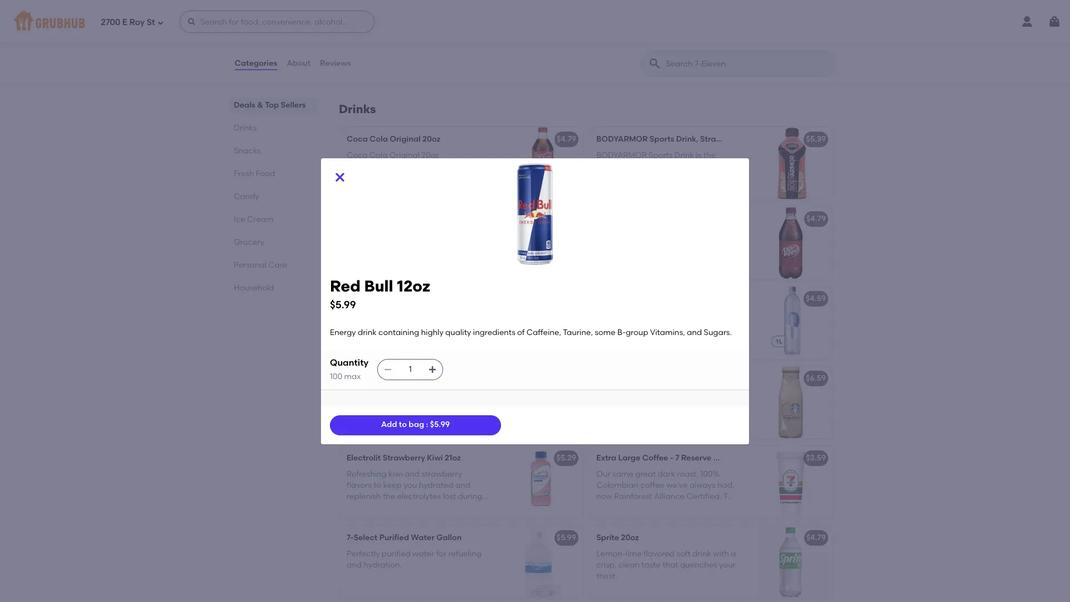 Task type: describe. For each thing, give the bounding box(es) containing it.
0 horizontal spatial b-
[[369, 332, 378, 342]]

and up 52oz
[[439, 332, 454, 342]]

and right kiwi
[[405, 469, 420, 479]]

personal
[[234, 260, 267, 270]]

6oz
[[463, 15, 476, 25]]

and up flavor.
[[597, 401, 612, 410]]

1 vertical spatial highly
[[421, 328, 444, 338]]

banana
[[745, 135, 775, 144]]

0 horizontal spatial ingredients
[[347, 321, 389, 331]]

kiwi
[[427, 453, 443, 463]]

to inside funyuns® onion flavored rings are a deliciously different snack that's fun to eat, with a crisp texture and zesty onion flavor
[[361, 54, 369, 63]]

lemon-
[[597, 549, 626, 558]]

and down finest on the bottom right
[[646, 423, 661, 433]]

1 vertical spatial cola
[[370, 150, 388, 160]]

rings for 6oz
[[440, 15, 461, 25]]

a down different
[[405, 54, 410, 63]]

juice
[[419, 390, 437, 399]]

that's
[[453, 42, 475, 52]]

funyuns
[[347, 15, 378, 25]]

0 vertical spatial highly
[[438, 310, 460, 319]]

coffee
[[643, 453, 668, 463]]

0 vertical spatial drink
[[375, 310, 393, 319]]

luscious
[[707, 423, 738, 433]]

2700 e roy st
[[101, 17, 155, 27]]

categories
[[235, 58, 277, 68]]

your
[[719, 560, 736, 570]]

distinctive
[[597, 344, 635, 353]]

creamy
[[638, 390, 667, 399]]

dr pepper 20oz image
[[749, 207, 833, 280]]

onion
[[367, 65, 389, 74]]

purified
[[379, 533, 409, 543]]

2 coca from the top
[[347, 150, 368, 160]]

0 vertical spatial can
[[635, 310, 650, 319]]

top
[[265, 100, 279, 110]]

care
[[269, 260, 288, 270]]

1 vertical spatial energy
[[330, 328, 356, 338]]

purified
[[382, 549, 411, 558]]

with inside funyuns® onion flavored rings are a deliciously different snack that's fun to eat, with a crisp texture and zesty onion flavor
[[387, 54, 403, 63]]

texture
[[432, 54, 459, 63]]

1 vertical spatial svg image
[[384, 365, 393, 374]]

0 vertical spatial from
[[455, 390, 473, 399]]

categories button
[[234, 43, 278, 84]]

that
[[663, 560, 679, 570]]

2 horizontal spatial to
[[399, 420, 407, 429]]

candy
[[234, 192, 260, 201]]

vapor
[[630, 321, 653, 331]]

$5.29
[[557, 453, 576, 463]]

strawberry
[[422, 469, 462, 479]]

extra large coffee - 7 reserve colombian 24oz
[[597, 453, 776, 463]]

funyuns® onion flavored rings are a deliciously different snack that's fun to eat, with a crisp texture and zesty onion flavor
[[347, 31, 485, 74]]

colombian
[[714, 453, 756, 463]]

funyuns®
[[347, 31, 389, 40]]

fresh
[[234, 169, 254, 178]]

a up mixed
[[631, 390, 636, 399]]

finest
[[637, 412, 658, 422]]

and inside 'purity you can taste; hydration you can feel. vapor distilled smartwater with added electrolytes for a distinctive pure and crisp taste.'
[[656, 344, 671, 353]]

flavored for are
[[415, 31, 448, 40]]

taste
[[642, 560, 661, 570]]

keep
[[383, 481, 402, 490]]

ice cream tab
[[234, 214, 312, 225]]

max
[[344, 372, 361, 381]]

crisp inside 'purity you can taste; hydration you can feel. vapor distilled smartwater with added electrolytes for a distinctive pure and crisp taste.'
[[673, 344, 691, 353]]

blend
[[668, 390, 690, 399]]

1 horizontal spatial taurine,
[[563, 328, 593, 338]]

sprite 20oz image
[[749, 526, 833, 598]]

taste;
[[652, 310, 673, 319]]

red for red bull 12oz
[[347, 294, 362, 303]]

funyuns onion flavored rings 6oz image
[[500, 8, 583, 80]]

crisp,
[[597, 560, 617, 570]]

1 vertical spatial strawberry
[[383, 453, 425, 463]]

personal care tab
[[234, 259, 312, 271]]

12oz for red bull 12oz
[[380, 294, 396, 303]]

0 horizontal spatial taurine,
[[437, 321, 467, 331]]

ice cream
[[234, 215, 274, 224]]

28oz
[[777, 135, 795, 144]]

feel.
[[613, 321, 629, 331]]

$4.79 for coca cola original 20oz
[[557, 135, 576, 144]]

purity
[[597, 310, 618, 319]]

and inside funyuns® onion flavored rings are a deliciously different snack that's fun to eat, with a crisp texture and zesty onion flavor
[[460, 54, 475, 63]]

1 horizontal spatial of
[[517, 328, 525, 338]]

cream
[[247, 215, 274, 224]]

lost
[[443, 492, 456, 501]]

different
[[395, 42, 427, 52]]

or
[[370, 401, 378, 410]]

to inside refreshing kiwi and strawberry flavors to keep you hydrated and replenish the electrolytes lost during exercise.
[[374, 481, 381, 490]]

reserve
[[681, 453, 712, 463]]

of inside discover a creamy blend of coffee and milk, mixed with divine vanilla flavor. the finest arabica beans create a rich and undeniably luscious beverage.
[[692, 390, 699, 399]]

1 horizontal spatial $5.99
[[430, 420, 450, 429]]

drinks tab
[[234, 122, 312, 134]]

with inside 'purity you can taste; hydration you can feel. vapor distilled smartwater with added electrolytes for a distinctive pure and crisp taste.'
[[597, 332, 612, 342]]

a left rich
[[623, 423, 628, 433]]

arabica
[[660, 412, 690, 422]]

discover a creamy blend of coffee and milk, mixed with divine vanilla flavor. the finest arabica beans create a rich and undeniably luscious beverage.
[[597, 390, 738, 444]]

concentrate.
[[347, 412, 396, 422]]

fresh food
[[234, 169, 275, 178]]

0 vertical spatial 20oz
[[423, 135, 441, 144]]

distilled
[[655, 321, 684, 331]]

0 horizontal spatial vitamins,
[[402, 332, 437, 342]]

fun
[[347, 54, 359, 63]]

1 horizontal spatial some
[[595, 328, 616, 338]]

not
[[444, 401, 457, 410]]

electrolit
[[347, 453, 381, 463]]

12oz for red bull 12oz $5.99
[[397, 276, 430, 295]]

1 horizontal spatial drinks
[[339, 102, 376, 116]]

red bull 12oz $5.99
[[330, 276, 430, 311]]

divine
[[675, 401, 698, 410]]

fresh food tab
[[234, 168, 312, 180]]

add to bag : $5.99
[[381, 420, 450, 429]]

large
[[618, 453, 641, 463]]

reviews button
[[320, 43, 352, 84]]

1 vertical spatial original
[[390, 150, 420, 160]]

eat,
[[370, 54, 385, 63]]

7-
[[347, 533, 354, 543]]

orange
[[374, 374, 403, 383]]

flavor
[[391, 65, 412, 74]]

thirst.
[[597, 572, 618, 581]]

1 horizontal spatial vitamins,
[[650, 328, 685, 338]]

$5.39
[[806, 135, 826, 144]]

0 horizontal spatial caffeine,
[[400, 321, 435, 331]]

electrolytes inside 'purity you can taste; hydration you can feel. vapor distilled smartwater with added electrolytes for a distinctive pure and crisp taste.'
[[641, 332, 685, 342]]

funyuns onion flavored rings 6oz
[[347, 15, 476, 25]]

a inside lemon-lime flavored soft drink with a crisp, clean taste that quenches your thirst.
[[731, 549, 736, 558]]

simply orange juice 52oz
[[347, 374, 446, 383]]

coca cola original 20oz image
[[500, 127, 583, 200]]

during
[[458, 492, 483, 501]]

red bull 12oz image
[[500, 287, 583, 359]]

7-select water 24 pack image
[[500, 207, 583, 280]]

onion for funyuns
[[380, 15, 403, 25]]

soft
[[677, 549, 691, 558]]

st
[[147, 17, 155, 27]]

and inside 'a delicious orange juice free from water or preservtives and not from concentrate.'
[[427, 401, 442, 410]]

flavored for 6oz
[[405, 15, 438, 25]]

$4.79 inside 'button'
[[807, 214, 826, 224]]

0 vertical spatial containing
[[395, 310, 436, 319]]

mixed
[[633, 401, 656, 410]]

deliciously
[[354, 42, 393, 52]]

bodyarmor sports drink, strawberry banana 28oz image
[[749, 127, 833, 200]]

added
[[614, 332, 640, 342]]

for inside perfectly purified water for refueling and hydration.
[[436, 549, 447, 558]]

juice
[[405, 374, 426, 383]]

deals & top sellers
[[234, 100, 306, 110]]

snacks
[[234, 146, 261, 156]]

quantity 100 max
[[330, 357, 369, 381]]

0 vertical spatial cola
[[370, 135, 388, 144]]

candy tab
[[234, 191, 312, 202]]

$4.79 button
[[590, 207, 833, 280]]

0 horizontal spatial group
[[378, 332, 400, 342]]

water inside perfectly purified water for refueling and hydration.
[[413, 549, 435, 558]]

$12.39 button
[[340, 207, 583, 280]]

preservtives
[[380, 401, 425, 410]]



Task type: vqa. For each thing, say whether or not it's contained in the screenshot.
blend at the right bottom
yes



Task type: locate. For each thing, give the bounding box(es) containing it.
0 horizontal spatial sugars.
[[456, 332, 484, 342]]

can
[[635, 310, 650, 319], [597, 321, 611, 331]]

1 horizontal spatial group
[[626, 328, 649, 338]]

you up feel.
[[620, 310, 633, 319]]

crisp
[[412, 54, 430, 63], [673, 344, 691, 353]]

1 horizontal spatial 12oz
[[397, 276, 430, 295]]

0 vertical spatial energy
[[347, 310, 373, 319]]

select
[[354, 533, 378, 543]]

flavored inside funyuns® onion flavored rings are a deliciously different snack that's fun to eat, with a crisp texture and zesty onion flavor
[[415, 31, 448, 40]]

grocery tab
[[234, 236, 312, 248]]

ice
[[234, 215, 246, 224]]

1 vertical spatial quality
[[446, 328, 471, 338]]

some down purity
[[595, 328, 616, 338]]

2 vertical spatial $4.79
[[807, 533, 826, 543]]

1 vertical spatial drinks
[[234, 123, 257, 133]]

1 vertical spatial for
[[436, 549, 447, 558]]

coffee
[[701, 390, 725, 399]]

1 vertical spatial rings
[[450, 31, 470, 40]]

original
[[390, 135, 421, 144], [390, 150, 420, 160]]

cola
[[370, 135, 388, 144], [370, 150, 388, 160]]

1 vertical spatial containing
[[379, 328, 419, 338]]

some
[[595, 328, 616, 338], [347, 332, 368, 342]]

1 horizontal spatial caffeine,
[[527, 328, 561, 338]]

$5.99
[[330, 298, 356, 311], [430, 420, 450, 429], [557, 533, 576, 543]]

0 horizontal spatial drinks
[[234, 123, 257, 133]]

food
[[256, 169, 275, 178]]

0 vertical spatial onion
[[380, 15, 403, 25]]

a inside 'purity you can taste; hydration you can feel. vapor distilled smartwater with added electrolytes for a distinctive pure and crisp taste.'
[[699, 332, 704, 342]]

2700
[[101, 17, 120, 27]]

24oz
[[758, 453, 776, 463]]

drink inside lemon-lime flavored soft drink with a crisp, clean taste that quenches your thirst.
[[693, 549, 711, 558]]

1 vertical spatial coca cola original 20oz
[[347, 150, 439, 160]]

1 vertical spatial $5.99
[[430, 420, 450, 429]]

bull
[[364, 276, 393, 295], [364, 294, 378, 303]]

strawberry
[[700, 135, 743, 144], [383, 453, 425, 463]]

electrolytes down hydrated
[[397, 492, 441, 501]]

0 vertical spatial rings
[[440, 15, 461, 25]]

2 horizontal spatial of
[[692, 390, 699, 399]]

0 horizontal spatial svg image
[[187, 17, 196, 26]]

electrolytes down distilled
[[641, 332, 685, 342]]

0 vertical spatial coca
[[347, 135, 368, 144]]

1 horizontal spatial you
[[620, 310, 633, 319]]

you inside refreshing kiwi and strawberry flavors to keep you hydrated and replenish the electrolytes lost during exercise.
[[404, 481, 417, 490]]

0 horizontal spatial to
[[361, 54, 369, 63]]

perfectly purified water for refueling and hydration.
[[347, 549, 482, 570]]

water down the water at the left
[[413, 549, 435, 558]]

the
[[383, 492, 395, 501]]

svg image
[[1048, 15, 1062, 28], [157, 19, 164, 26], [333, 170, 347, 184], [428, 365, 437, 374]]

0 horizontal spatial 12oz
[[380, 294, 396, 303]]

to left keep
[[374, 481, 381, 490]]

sprite
[[597, 533, 619, 543]]

group up pure
[[626, 328, 649, 338]]

deals & top sellers tab
[[234, 99, 312, 111]]

0 vertical spatial svg image
[[187, 17, 196, 26]]

taurine, up 52oz
[[437, 321, 467, 331]]

red inside "red bull 12oz $5.99"
[[330, 276, 361, 295]]

flavored
[[405, 15, 438, 25], [415, 31, 448, 40]]

energy up quantity
[[330, 328, 356, 338]]

1 vertical spatial flavored
[[415, 31, 448, 40]]

water inside 'a delicious orange juice free from water or preservtives and not from concentrate.'
[[347, 401, 369, 410]]

household
[[234, 283, 275, 293]]

refreshing kiwi and strawberry flavors to keep you hydrated and replenish the electrolytes lost during exercise.
[[347, 469, 483, 513]]

drinks down the "zesty"
[[339, 102, 376, 116]]

and inside perfectly purified water for refueling and hydration.
[[347, 560, 362, 570]]

svg image inside "main navigation" navigation
[[187, 17, 196, 26]]

0 vertical spatial original
[[390, 135, 421, 144]]

1 horizontal spatial b-
[[618, 328, 626, 338]]

main navigation navigation
[[0, 0, 1070, 43]]

e
[[122, 17, 127, 27]]

1 vertical spatial crisp
[[673, 344, 691, 353]]

smartwater 1l image
[[749, 287, 833, 359]]

0 vertical spatial flavored
[[405, 15, 438, 25]]

electrolytes
[[641, 332, 685, 342], [397, 492, 441, 501]]

containing up "input item quantity" number field at left bottom
[[379, 328, 419, 338]]

electrolytes inside refreshing kiwi and strawberry flavors to keep you hydrated and replenish the electrolytes lost during exercise.
[[397, 492, 441, 501]]

are
[[472, 31, 485, 40]]

a
[[347, 42, 352, 52], [405, 54, 410, 63], [699, 332, 704, 342], [631, 390, 636, 399], [623, 423, 628, 433], [731, 549, 736, 558]]

1 horizontal spatial sugars.
[[704, 328, 732, 338]]

onion up different
[[390, 31, 413, 40]]

for down gallon
[[436, 549, 447, 558]]

1 vertical spatial 20oz
[[422, 150, 439, 160]]

$3.59
[[806, 453, 826, 463]]

and down juice
[[427, 401, 442, 410]]

flavored up different
[[405, 15, 438, 25]]

vitamins, up "input item quantity" number field at left bottom
[[402, 332, 437, 342]]

2 horizontal spatial you
[[713, 310, 727, 319]]

0 vertical spatial crisp
[[412, 54, 430, 63]]

strawberry up kiwi
[[383, 453, 425, 463]]

crisp down different
[[412, 54, 430, 63]]

a up your
[[731, 549, 736, 558]]

beverage.
[[597, 435, 635, 444]]

2 coca cola original 20oz from the top
[[347, 150, 439, 160]]

1 coca from the top
[[347, 135, 368, 144]]

1 horizontal spatial electrolytes
[[641, 332, 685, 342]]

rings inside funyuns® onion flavored rings are a deliciously different snack that's fun to eat, with a crisp texture and zesty onion flavor
[[450, 31, 470, 40]]

magnifying glass icon image
[[648, 57, 662, 70]]

2 horizontal spatial $5.99
[[557, 533, 576, 543]]

0 horizontal spatial of
[[391, 321, 399, 331]]

0 horizontal spatial you
[[404, 481, 417, 490]]

$5.99 inside "red bull 12oz $5.99"
[[330, 298, 356, 311]]

drink,
[[676, 135, 698, 144]]

0 vertical spatial drinks
[[339, 102, 376, 116]]

1 vertical spatial onion
[[390, 31, 413, 40]]

water down a
[[347, 401, 369, 410]]

1 coca cola original 20oz from the top
[[347, 135, 441, 144]]

onion
[[380, 15, 403, 25], [390, 31, 413, 40]]

b- up distinctive
[[618, 328, 626, 338]]

quantity
[[330, 357, 369, 368]]

0 vertical spatial $4.79
[[557, 135, 576, 144]]

with up your
[[713, 549, 729, 558]]

starbucks frappuccino vanilla 13.7oz image
[[749, 366, 833, 439]]

and down perfectly
[[347, 560, 362, 570]]

1 horizontal spatial for
[[687, 332, 697, 342]]

0 vertical spatial water
[[347, 401, 369, 410]]

0 horizontal spatial some
[[347, 332, 368, 342]]

with up flavor
[[387, 54, 403, 63]]

0 vertical spatial coca cola original 20oz
[[347, 135, 441, 144]]

can down purity
[[597, 321, 611, 331]]

some up quantity
[[347, 332, 368, 342]]

for
[[687, 332, 697, 342], [436, 549, 447, 558]]

flavored up 'snack'
[[415, 31, 448, 40]]

of
[[391, 321, 399, 331], [517, 328, 525, 338], [692, 390, 699, 399]]

you up smartwater
[[713, 310, 727, 319]]

bull for red bull 12oz $5.99
[[364, 276, 393, 295]]

you right keep
[[404, 481, 417, 490]]

1 vertical spatial to
[[399, 420, 407, 429]]

1 horizontal spatial water
[[413, 549, 435, 558]]

discover
[[597, 390, 629, 399]]

gallon
[[436, 533, 462, 543]]

orange
[[390, 390, 417, 399]]

clean
[[619, 560, 640, 570]]

20oz
[[423, 135, 441, 144], [422, 150, 439, 160], [621, 533, 639, 543]]

snack
[[429, 42, 451, 52]]

with inside lemon-lime flavored soft drink with a crisp, clean taste that quenches your thirst.
[[713, 549, 729, 558]]

drinks down deals
[[234, 123, 257, 133]]

drinks inside drinks tab
[[234, 123, 257, 133]]

2 vertical spatial 20oz
[[621, 533, 639, 543]]

red for red bull 12oz $5.99
[[330, 276, 361, 295]]

and down that's
[[460, 54, 475, 63]]

smartwater
[[686, 321, 731, 331]]

with inside discover a creamy blend of coffee and milk, mixed with divine vanilla flavor. the finest arabica beans create a rich and undeniably luscious beverage.
[[658, 401, 674, 410]]

1 vertical spatial from
[[459, 401, 476, 410]]

group
[[626, 328, 649, 338], [378, 332, 400, 342]]

crisp inside funyuns® onion flavored rings are a deliciously different snack that's fun to eat, with a crisp texture and zesty onion flavor
[[412, 54, 430, 63]]

purity you can taste; hydration you can feel. vapor distilled smartwater with added electrolytes for a distinctive pure and crisp taste.
[[597, 310, 731, 353]]

and up during
[[455, 481, 471, 490]]

1 horizontal spatial svg image
[[384, 365, 393, 374]]

and
[[460, 54, 475, 63], [687, 328, 702, 338], [439, 332, 454, 342], [656, 344, 671, 353], [427, 401, 442, 410], [597, 401, 612, 410], [646, 423, 661, 433], [405, 469, 420, 479], [455, 481, 471, 490], [347, 560, 362, 570]]

group up "input item quantity" number field at left bottom
[[378, 332, 400, 342]]

rings left 6oz
[[440, 15, 461, 25]]

svg image right st
[[187, 17, 196, 26]]

0 horizontal spatial electrolytes
[[397, 492, 441, 501]]

b-
[[618, 328, 626, 338], [369, 332, 378, 342]]

Input item quantity number field
[[398, 360, 423, 380]]

0 vertical spatial strawberry
[[700, 135, 743, 144]]

snacks tab
[[234, 145, 312, 157]]

electrolit strawberry kiwi 21oz image
[[500, 446, 583, 519]]

vitamins, down taste;
[[650, 328, 685, 338]]

about
[[287, 58, 311, 68]]

to right fun
[[361, 54, 369, 63]]

onion up the funyuns®
[[380, 15, 403, 25]]

0 horizontal spatial for
[[436, 549, 447, 558]]

create
[[597, 423, 621, 433]]

beans
[[692, 412, 715, 422]]

$4.59
[[806, 294, 826, 303]]

milk,
[[613, 401, 631, 410]]

1 horizontal spatial strawberry
[[700, 135, 743, 144]]

bull for red bull 12oz
[[364, 294, 378, 303]]

the
[[621, 412, 635, 422]]

&
[[258, 100, 264, 110]]

reviews
[[320, 58, 351, 68]]

onion inside funyuns® onion flavored rings are a deliciously different snack that's fun to eat, with a crisp texture and zesty onion flavor
[[390, 31, 413, 40]]

1 horizontal spatial crisp
[[673, 344, 691, 353]]

strawberry right "drink,"
[[700, 135, 743, 144]]

0 horizontal spatial can
[[597, 321, 611, 331]]

b- down red bull 12oz
[[369, 332, 378, 342]]

12oz inside "red bull 12oz $5.99"
[[397, 276, 430, 295]]

delicious
[[354, 390, 388, 399]]

2 vertical spatial drink
[[693, 549, 711, 558]]

flavor.
[[597, 412, 619, 422]]

and right pure
[[656, 344, 671, 353]]

$4.79
[[557, 135, 576, 144], [807, 214, 826, 224], [807, 533, 826, 543]]

energy drink containing highly quality ingredients of caffeine, taurine, some b-group vitamins, and sugars.
[[347, 310, 488, 342], [330, 328, 732, 338]]

from up not
[[455, 390, 473, 399]]

electrolit strawberry kiwi 21oz
[[347, 453, 461, 463]]

and up taste.
[[687, 328, 702, 338]]

svg image
[[187, 17, 196, 26], [384, 365, 393, 374]]

with up the arabica
[[658, 401, 674, 410]]

1 vertical spatial coca
[[347, 150, 368, 160]]

extra
[[597, 453, 617, 463]]

crisp left taste.
[[673, 344, 691, 353]]

pure
[[637, 344, 654, 353]]

0 horizontal spatial strawberry
[[383, 453, 425, 463]]

0 vertical spatial quality
[[462, 310, 488, 319]]

to left bag
[[399, 420, 407, 429]]

a up taste.
[[699, 332, 704, 342]]

52oz
[[428, 374, 446, 383]]

a up fun
[[347, 42, 352, 52]]

0 horizontal spatial water
[[347, 401, 369, 410]]

12oz
[[397, 276, 430, 295], [380, 294, 396, 303]]

for up taste.
[[687, 332, 697, 342]]

0 horizontal spatial crisp
[[412, 54, 430, 63]]

taurine,
[[437, 321, 467, 331], [563, 328, 593, 338]]

-
[[670, 453, 674, 463]]

rings up that's
[[450, 31, 470, 40]]

1 horizontal spatial ingredients
[[473, 328, 516, 338]]

can up vapor at the right bottom of the page
[[635, 310, 650, 319]]

0 vertical spatial for
[[687, 332, 697, 342]]

roy
[[129, 17, 145, 27]]

extra large coffee - 7 reserve colombian 24oz image
[[749, 446, 833, 519]]

$12.39
[[554, 214, 576, 224]]

drink
[[375, 310, 393, 319], [358, 328, 377, 338], [693, 549, 711, 558]]

with up distinctive
[[597, 332, 612, 342]]

$6.59
[[806, 374, 826, 383]]

deals
[[234, 100, 256, 110]]

energy down red bull 12oz
[[347, 310, 373, 319]]

caffeine,
[[400, 321, 435, 331], [527, 328, 561, 338]]

1 vertical spatial water
[[413, 549, 435, 558]]

2 vertical spatial to
[[374, 481, 381, 490]]

7-select purified water gallon image
[[500, 526, 583, 598]]

you
[[620, 310, 633, 319], [713, 310, 727, 319], [404, 481, 417, 490]]

1 vertical spatial drink
[[358, 328, 377, 338]]

7-select purified water gallon
[[347, 533, 462, 543]]

taurine, left feel.
[[563, 328, 593, 338]]

1 vertical spatial $4.79
[[807, 214, 826, 224]]

0 vertical spatial electrolytes
[[641, 332, 685, 342]]

containing
[[395, 310, 436, 319], [379, 328, 419, 338]]

bull inside "red bull 12oz $5.99"
[[364, 276, 393, 295]]

rich
[[630, 423, 645, 433]]

containing down red bull 12oz
[[395, 310, 436, 319]]

for inside 'purity you can taste; hydration you can feel. vapor distilled smartwater with added electrolytes for a distinctive pure and crisp taste.'
[[687, 332, 697, 342]]

onion for funyuns®
[[390, 31, 413, 40]]

hydrated
[[419, 481, 454, 490]]

household tab
[[234, 282, 312, 294]]

2 vertical spatial $5.99
[[557, 533, 576, 543]]

svg image left "input item quantity" number field at left bottom
[[384, 365, 393, 374]]

lemon-lime flavored soft drink with a crisp, clean taste that quenches your thirst.
[[597, 549, 736, 581]]

undeniably
[[663, 423, 706, 433]]

refueling
[[449, 549, 482, 558]]

rings for are
[[450, 31, 470, 40]]

water
[[411, 533, 435, 543]]

quenches
[[680, 560, 718, 570]]

from right not
[[459, 401, 476, 410]]

1 horizontal spatial can
[[635, 310, 650, 319]]

0 vertical spatial $5.99
[[330, 298, 356, 311]]

simply orange juice 52oz image
[[500, 366, 583, 439]]

1 horizontal spatial to
[[374, 481, 381, 490]]

1 vertical spatial electrolytes
[[397, 492, 441, 501]]

0 horizontal spatial $5.99
[[330, 298, 356, 311]]

0 vertical spatial to
[[361, 54, 369, 63]]

1 vertical spatial can
[[597, 321, 611, 331]]

$4.79 for lemon-lime flavored soft drink with a crisp, clean taste that quenches your thirst.
[[807, 533, 826, 543]]

zesty
[[347, 65, 366, 74]]



